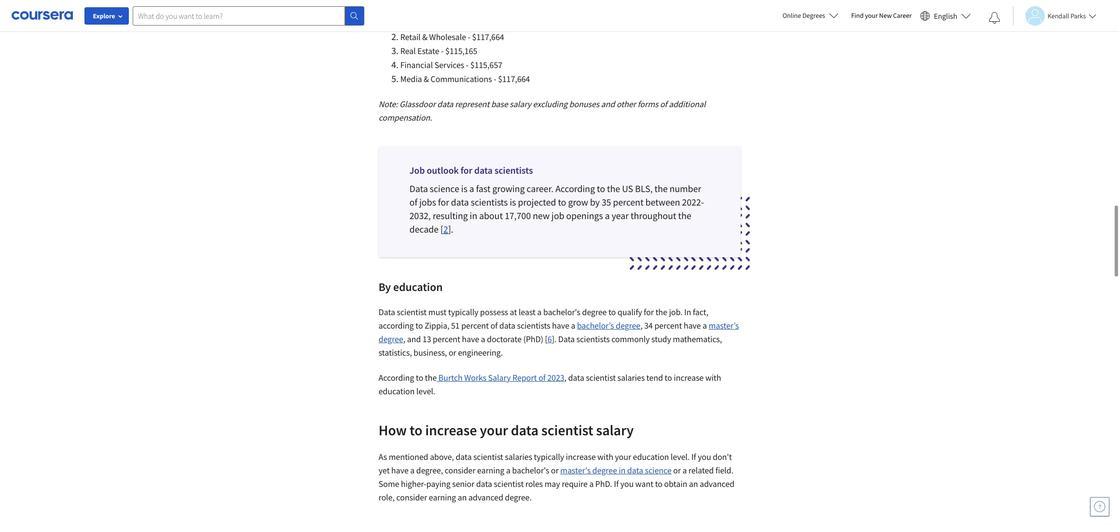 Task type: locate. For each thing, give the bounding box(es) containing it.
[ down resulting
[[441, 223, 444, 235]]

0 vertical spatial with
[[706, 372, 722, 383]]

an down related
[[689, 479, 698, 490]]

0 vertical spatial you
[[698, 451, 712, 463]]

us
[[622, 183, 634, 195]]

0 horizontal spatial earning
[[429, 492, 456, 503]]

data up according
[[379, 307, 395, 318]]

salaries inside , data scientist salaries tend to increase with education level.
[[618, 372, 645, 383]]

0 vertical spatial science
[[430, 183, 460, 195]]

a
[[470, 183, 474, 195], [605, 210, 610, 222], [538, 307, 542, 318], [571, 320, 576, 331], [703, 320, 707, 331], [481, 334, 486, 345], [410, 465, 415, 476], [506, 465, 511, 476], [683, 465, 687, 476], [590, 479, 594, 490]]

and left 13 on the bottom
[[407, 334, 421, 345]]

and left other
[[601, 99, 615, 110]]

-
[[468, 31, 471, 42], [441, 45, 444, 56], [466, 59, 469, 71], [494, 73, 497, 85]]

or up obtain
[[674, 465, 681, 476]]

show notifications image
[[989, 12, 1001, 24]]

tend
[[647, 372, 663, 383]]

1 horizontal spatial [
[[545, 334, 548, 345]]

0 vertical spatial typically
[[448, 307, 479, 318]]

]. data scientists commonly study mathematics, statistics, business, or engineering.
[[379, 334, 722, 358]]

according up grow
[[556, 183, 595, 195]]

& right the media
[[424, 73, 429, 85]]

1 vertical spatial you
[[621, 479, 634, 490]]

$117,664 up base
[[498, 73, 530, 85]]

increase up above,
[[426, 421, 477, 439]]

education up want
[[633, 451, 669, 463]]

master's degree
[[379, 320, 739, 345]]

[ inside data science is a fast growing career. according to the us bls, the number of jobs for data scientists is projected to grow by 35 percent between 2022- 2032, resulting in about 17,700 new job openings a year throughout the decade [
[[441, 223, 444, 235]]

of left jobs
[[410, 196, 418, 208]]

1 vertical spatial data
[[379, 307, 395, 318]]

above,
[[430, 451, 454, 463]]

to right want
[[656, 479, 663, 490]]

1 horizontal spatial data
[[410, 183, 428, 195]]

outlook
[[427, 164, 459, 176]]

0 vertical spatial ].
[[448, 223, 454, 235]]

note: glassdoor data represent base salary excluding bonuses and other forms of additional compensation.
[[379, 99, 706, 123]]

34
[[645, 320, 653, 331]]

in
[[470, 210, 478, 222], [619, 465, 626, 476]]

scientists up about
[[471, 196, 508, 208]]

explore
[[93, 12, 115, 20]]

1 horizontal spatial with
[[706, 372, 722, 383]]

or
[[449, 347, 457, 358], [551, 465, 559, 476], [674, 465, 681, 476]]

english
[[935, 11, 958, 21]]

0 vertical spatial salaries
[[618, 372, 645, 383]]

earning down how to increase your data scientist salary
[[477, 465, 505, 476]]

1 horizontal spatial and
[[601, 99, 615, 110]]

increase inside , data scientist salaries tend to increase with education level.
[[674, 372, 704, 383]]

0 vertical spatial according
[[556, 183, 595, 195]]

0 horizontal spatial with
[[598, 451, 614, 463]]

0 vertical spatial if
[[692, 451, 697, 463]]

the left job.
[[656, 307, 668, 318]]

bachelor's inside "data scientist must typically possess at least a bachelor's degree to qualify for the job. in fact, according to zippia, 51 percent of data scientists have a"
[[544, 307, 581, 318]]

[ right (phd)
[[545, 334, 548, 345]]

0 vertical spatial advanced
[[700, 479, 735, 490]]

1 horizontal spatial science
[[645, 465, 672, 476]]

science down outlook
[[430, 183, 460, 195]]

media
[[401, 73, 422, 85]]

compensation.
[[379, 112, 432, 123]]

, for , and 13 percent have a doctorate (phd) [ 6
[[404, 334, 406, 345]]

doctorate
[[487, 334, 522, 345]]

2023
[[548, 372, 565, 383]]

scientist down how to increase your data scientist salary
[[474, 451, 504, 463]]

to up 13 on the bottom
[[416, 320, 423, 331]]

13
[[423, 334, 431, 345]]

a left phd.
[[590, 479, 594, 490]]

in left about
[[470, 210, 478, 222]]

2 vertical spatial data
[[559, 334, 575, 345]]

consider up senior
[[445, 465, 476, 476]]

0 horizontal spatial an
[[458, 492, 467, 503]]

0 vertical spatial &
[[423, 31, 428, 42]]

according inside data science is a fast growing career. according to the us bls, the number of jobs for data scientists is projected to grow by 35 percent between 2022- 2032, resulting in about 17,700 new job openings a year throughout the decade [
[[556, 183, 595, 195]]

the down 2022-
[[679, 210, 692, 222]]

1 vertical spatial consider
[[397, 492, 427, 503]]

1 vertical spatial for
[[438, 196, 449, 208]]

0 horizontal spatial [
[[441, 223, 444, 235]]

0 vertical spatial in
[[470, 210, 478, 222]]

1 horizontal spatial consider
[[445, 465, 476, 476]]

excluding
[[533, 99, 568, 110]]

scientist
[[397, 307, 427, 318], [586, 372, 616, 383], [542, 421, 594, 439], [474, 451, 504, 463], [494, 479, 524, 490]]

scientist up as mentioned above, data scientist salaries typically increase with your education level. if you don't yet have a degree, consider earning a bachelor's or
[[542, 421, 594, 439]]

data inside data science is a fast growing career. according to the us bls, the number of jobs for data scientists is projected to grow by 35 percent between 2022- 2032, resulting in about 17,700 new job openings a year throughout the decade [
[[410, 183, 428, 195]]

1 vertical spatial science
[[645, 465, 672, 476]]

to up job
[[558, 196, 567, 208]]

percent
[[613, 196, 644, 208], [462, 320, 489, 331], [655, 320, 682, 331], [433, 334, 461, 345]]

parks
[[1071, 11, 1087, 20]]

,
[[641, 320, 643, 331], [404, 334, 406, 345], [565, 372, 567, 383]]

& up estate
[[423, 31, 428, 42]]

kendall
[[1048, 11, 1070, 20]]

(phd)
[[524, 334, 544, 345]]

1 vertical spatial according
[[379, 372, 414, 383]]

according to the burtch works salary report of 2023
[[379, 372, 565, 383]]

of left 2023
[[539, 372, 546, 383]]

growing
[[493, 183, 525, 195]]

scientists up "growing"
[[495, 164, 533, 176]]

scientist right 2023
[[586, 372, 616, 383]]

0 horizontal spatial ,
[[404, 334, 406, 345]]

$117,664 up $115,657 at the top left of the page
[[472, 31, 504, 42]]

]. inside ]. data scientists commonly study mathematics, statistics, business, or engineering.
[[552, 334, 557, 345]]

data inside "data scientist must typically possess at least a bachelor's degree to qualify for the job. in fact, according to zippia, 51 percent of data scientists have a"
[[379, 307, 395, 318]]

data right above,
[[456, 451, 472, 463]]

fact,
[[693, 307, 709, 318]]

mentioned
[[389, 451, 429, 463]]

coursera image
[[12, 8, 73, 23]]

how to increase your data scientist salary
[[379, 421, 634, 439]]

0 horizontal spatial in
[[470, 210, 478, 222]]

1 vertical spatial typically
[[534, 451, 565, 463]]

0 horizontal spatial for
[[438, 196, 449, 208]]

0 vertical spatial is
[[461, 183, 468, 195]]

typically up 51
[[448, 307, 479, 318]]

data
[[438, 99, 454, 110], [475, 164, 493, 176], [451, 196, 469, 208], [500, 320, 516, 331], [569, 372, 585, 383], [511, 421, 539, 439], [456, 451, 472, 463], [628, 465, 644, 476], [476, 479, 492, 490]]

percent inside "data scientist must typically possess at least a bachelor's degree to qualify for the job. in fact, according to zippia, 51 percent of data scientists have a"
[[462, 320, 489, 331]]

a left bachelor's
[[571, 320, 576, 331]]

2 vertical spatial ,
[[565, 372, 567, 383]]

scientists down bachelor's
[[577, 334, 610, 345]]

of
[[660, 99, 668, 110], [410, 196, 418, 208], [491, 320, 498, 331], [539, 372, 546, 383]]

, down according
[[404, 334, 406, 345]]

earning inside as mentioned above, data scientist salaries typically increase with your education level. if you don't yet have a degree, consider earning a bachelor's or
[[477, 465, 505, 476]]

0 vertical spatial bachelor's
[[544, 307, 581, 318]]

how
[[379, 421, 407, 439]]

percent inside data science is a fast growing career. according to the us bls, the number of jobs for data scientists is projected to grow by 35 percent between 2022- 2032, resulting in about 17,700 new job openings a year throughout the decade [
[[613, 196, 644, 208]]

help center image
[[1095, 501, 1106, 513]]

with inside , data scientist salaries tend to increase with education level.
[[706, 372, 722, 383]]

2 horizontal spatial or
[[674, 465, 681, 476]]

1 horizontal spatial salary
[[597, 421, 634, 439]]

0 vertical spatial your
[[866, 11, 878, 20]]

scientists
[[495, 164, 533, 176], [471, 196, 508, 208], [517, 320, 551, 331], [577, 334, 610, 345]]

data up doctorate
[[500, 320, 516, 331]]

earning
[[477, 465, 505, 476], [429, 492, 456, 503]]

scientist inside "data scientist must typically possess at least a bachelor's degree to qualify for the job. in fact, according to zippia, 51 percent of data scientists have a"
[[397, 307, 427, 318]]

1 vertical spatial ,
[[404, 334, 406, 345]]

an down senior
[[458, 492, 467, 503]]

data right 6 link
[[559, 334, 575, 345]]

data inside "data scientist must typically possess at least a bachelor's degree to qualify for the job. in fact, according to zippia, 51 percent of data scientists have a"
[[500, 320, 516, 331]]

degree
[[582, 307, 607, 318], [616, 320, 641, 331], [379, 334, 404, 345], [593, 465, 617, 476]]

advanced down "field."
[[700, 479, 735, 490]]

of down possess
[[491, 320, 498, 331]]

if
[[692, 451, 697, 463], [614, 479, 619, 490]]

$115,165
[[446, 45, 478, 56]]

an
[[689, 479, 698, 490], [458, 492, 467, 503]]

1 horizontal spatial level.
[[671, 451, 690, 463]]

0 vertical spatial earning
[[477, 465, 505, 476]]

1 horizontal spatial you
[[698, 451, 712, 463]]

consider down higher-
[[397, 492, 427, 503]]

1 vertical spatial is
[[510, 196, 516, 208]]

0 horizontal spatial typically
[[448, 307, 479, 318]]

degree up phd.
[[593, 465, 617, 476]]

degree for bachelor's
[[616, 320, 641, 331]]

for up resulting
[[438, 196, 449, 208]]

percent up , and 13 percent have a doctorate (phd) [ 6
[[462, 320, 489, 331]]

for up 34 at the right bottom of the page
[[644, 307, 654, 318]]

0 horizontal spatial salaries
[[505, 451, 533, 463]]

or inside as mentioned above, data scientist salaries typically increase with your education level. if you don't yet have a degree, consider earning a bachelor's or
[[551, 465, 559, 476]]

education up must at the bottom of the page
[[393, 280, 443, 295]]

0 horizontal spatial and
[[407, 334, 421, 345]]

2 vertical spatial increase
[[566, 451, 596, 463]]

job.
[[669, 307, 683, 318]]

2 horizontal spatial increase
[[674, 372, 704, 383]]

to right tend
[[665, 372, 673, 383]]

base
[[491, 99, 508, 110]]

1 horizontal spatial typically
[[534, 451, 565, 463]]

0 vertical spatial ,
[[641, 320, 643, 331]]

2 vertical spatial education
[[633, 451, 669, 463]]

salary
[[510, 99, 532, 110], [597, 421, 634, 439]]

1 vertical spatial [
[[545, 334, 548, 345]]

increase inside as mentioned above, data scientist salaries typically increase with your education level. if you don't yet have a degree, consider earning a bachelor's or
[[566, 451, 596, 463]]

data up resulting
[[451, 196, 469, 208]]

percent down us
[[613, 196, 644, 208]]

None search field
[[133, 6, 365, 25]]

2 vertical spatial your
[[615, 451, 632, 463]]

of inside note: glassdoor data represent base salary excluding bonuses and other forms of additional compensation.
[[660, 99, 668, 110]]

1 horizontal spatial salaries
[[618, 372, 645, 383]]

bachelor's
[[544, 307, 581, 318], [512, 465, 550, 476]]

1 vertical spatial education
[[379, 386, 415, 397]]

if inside as mentioned above, data scientist salaries typically increase with your education level. if you don't yet have a degree, consider earning a bachelor's or
[[692, 451, 697, 463]]

if right phd.
[[614, 479, 619, 490]]

1 vertical spatial increase
[[426, 421, 477, 439]]

increase
[[674, 372, 704, 383], [426, 421, 477, 439], [566, 451, 596, 463]]

to
[[597, 183, 605, 195], [558, 196, 567, 208], [609, 307, 616, 318], [416, 320, 423, 331], [416, 372, 424, 383], [665, 372, 673, 383], [410, 421, 423, 439], [656, 479, 663, 490]]

of right forms
[[660, 99, 668, 110]]

grow
[[568, 196, 589, 208]]

job
[[552, 210, 565, 222]]

degree down qualify
[[616, 320, 641, 331]]

career
[[894, 11, 912, 20]]

2 horizontal spatial your
[[866, 11, 878, 20]]

is
[[461, 183, 468, 195], [510, 196, 516, 208]]

you left want
[[621, 479, 634, 490]]

1 horizontal spatial increase
[[566, 451, 596, 463]]

, left 34 at the right bottom of the page
[[641, 320, 643, 331]]

0 vertical spatial data
[[410, 183, 428, 195]]

1 vertical spatial level.
[[671, 451, 690, 463]]

data for data scientist must typically possess at least a bachelor's degree to qualify for the job. in fact, according to zippia, 51 percent of data scientists have a
[[379, 307, 395, 318]]

according down statistics,
[[379, 372, 414, 383]]

1 horizontal spatial advanced
[[700, 479, 735, 490]]

data right senior
[[476, 479, 492, 490]]

salaries left tend
[[618, 372, 645, 383]]

0 vertical spatial $117,664
[[472, 31, 504, 42]]

with up master's degree in data science link
[[598, 451, 614, 463]]

0 vertical spatial [
[[441, 223, 444, 235]]

degrees
[[803, 11, 826, 20]]

1 horizontal spatial ,
[[565, 372, 567, 383]]

0 horizontal spatial is
[[461, 183, 468, 195]]

retail & wholesale - $117,664 real estate - $115,165 financial services - $115,657 media & communications - $117,664
[[401, 31, 530, 85]]

a left fast
[[470, 183, 474, 195]]

salaries down how to increase your data scientist salary
[[505, 451, 533, 463]]

if up related
[[692, 451, 697, 463]]

career.
[[527, 183, 554, 195]]

salary up master's degree in data science
[[597, 421, 634, 439]]

1 vertical spatial bachelor's
[[512, 465, 550, 476]]

- up $115,165
[[468, 31, 471, 42]]

with down mathematics,
[[706, 372, 722, 383]]

0 vertical spatial salary
[[510, 99, 532, 110]]

science up want
[[645, 465, 672, 476]]

0 horizontal spatial level.
[[417, 386, 436, 397]]

, inside , data scientist salaries tend to increase with education level.
[[565, 372, 567, 383]]

the inside "data scientist must typically possess at least a bachelor's degree to qualify for the job. in fact, according to zippia, 51 percent of data scientists have a"
[[656, 307, 668, 318]]

bonuses
[[570, 99, 600, 110]]

- down $115,165
[[466, 59, 469, 71]]

salary right base
[[510, 99, 532, 110]]

degree inside master's degree
[[379, 334, 404, 345]]

51
[[451, 320, 460, 331]]

degree up statistics,
[[379, 334, 404, 345]]

a left "year"
[[605, 210, 610, 222]]

data left represent
[[438, 99, 454, 110]]

to up the 35
[[597, 183, 605, 195]]

1 vertical spatial with
[[598, 451, 614, 463]]

with inside as mentioned above, data scientist salaries typically increase with your education level. if you don't yet have a degree, consider earning a bachelor's or
[[598, 451, 614, 463]]

projected
[[518, 196, 556, 208]]

openings
[[567, 210, 603, 222]]

have
[[552, 320, 570, 331], [684, 320, 701, 331], [462, 334, 480, 345], [392, 465, 409, 476]]

0 vertical spatial and
[[601, 99, 615, 110]]

at
[[510, 307, 517, 318]]

jobs
[[420, 196, 436, 208]]

typically inside "data scientist must typically possess at least a bachelor's degree to qualify for the job. in fact, according to zippia, 51 percent of data scientists have a"
[[448, 307, 479, 318]]

by
[[590, 196, 600, 208]]

for right outlook
[[461, 164, 473, 176]]

want
[[636, 479, 654, 490]]

0 horizontal spatial science
[[430, 183, 460, 195]]

1 vertical spatial ].
[[552, 334, 557, 345]]

in
[[685, 307, 692, 318]]

1 vertical spatial advanced
[[469, 492, 504, 503]]

0 vertical spatial level.
[[417, 386, 436, 397]]

data inside ]. data scientists commonly study mathematics, statistics, business, or engineering.
[[559, 334, 575, 345]]

0 vertical spatial an
[[689, 479, 698, 490]]

kendall parks
[[1048, 11, 1087, 20]]

scientist up according
[[397, 307, 427, 318]]

some
[[379, 479, 400, 490]]

to up bachelor's degree link
[[609, 307, 616, 318]]

have inside "data scientist must typically possess at least a bachelor's degree to qualify for the job. in fact, according to zippia, 51 percent of data scientists have a"
[[552, 320, 570, 331]]

to right the how
[[410, 421, 423, 439]]

data right 2023
[[569, 372, 585, 383]]

the left burtch
[[425, 372, 437, 383]]

master's
[[561, 465, 591, 476]]

0 horizontal spatial you
[[621, 479, 634, 490]]

2 horizontal spatial data
[[559, 334, 575, 345]]

advanced down senior
[[469, 492, 504, 503]]

percent down 51
[[433, 334, 461, 345]]

scientists inside data science is a fast growing career. according to the us bls, the number of jobs for data scientists is projected to grow by 35 percent between 2022- 2032, resulting in about 17,700 new job openings a year throughout the decade [
[[471, 196, 508, 208]]

data up want
[[628, 465, 644, 476]]

1 vertical spatial earning
[[429, 492, 456, 503]]

0 horizontal spatial if
[[614, 479, 619, 490]]

1 horizontal spatial ].
[[552, 334, 557, 345]]

level. down business,
[[417, 386, 436, 397]]

1 vertical spatial $117,664
[[498, 73, 530, 85]]

0 vertical spatial consider
[[445, 465, 476, 476]]

of inside "data scientist must typically possess at least a bachelor's degree to qualify for the job. in fact, according to zippia, 51 percent of data scientists have a"
[[491, 320, 498, 331]]

or right business,
[[449, 347, 457, 358]]

1 horizontal spatial or
[[551, 465, 559, 476]]

degree up bachelor's
[[582, 307, 607, 318]]

1 horizontal spatial if
[[692, 451, 697, 463]]

1 horizontal spatial your
[[615, 451, 632, 463]]

0 horizontal spatial ].
[[448, 223, 454, 235]]

0 horizontal spatial your
[[480, 421, 508, 439]]

What do you want to learn? text field
[[133, 6, 345, 25]]

other
[[617, 99, 636, 110]]

increase up master's
[[566, 451, 596, 463]]

increase right tend
[[674, 372, 704, 383]]

0 horizontal spatial or
[[449, 347, 457, 358]]

you up related
[[698, 451, 712, 463]]

scientist inside the or a related field. some higher-paying senior data scientist roles may require a phd. if you want to obtain an advanced role, consider earning an advanced degree.
[[494, 479, 524, 490]]

bachelor's degree link
[[577, 320, 641, 331]]

level. up related
[[671, 451, 690, 463]]

earning down paying
[[429, 492, 456, 503]]

1 horizontal spatial for
[[461, 164, 473, 176]]

1 horizontal spatial in
[[619, 465, 626, 476]]

data inside , data scientist salaries tend to increase with education level.
[[569, 372, 585, 383]]

study
[[652, 334, 672, 345]]

scientists inside ]. data scientists commonly study mathematics, statistics, business, or engineering.
[[577, 334, 610, 345]]

bachelor's up the roles
[[512, 465, 550, 476]]

your inside as mentioned above, data scientist salaries typically increase with your education level. if you don't yet have a degree, consider earning a bachelor's or
[[615, 451, 632, 463]]



Task type: describe. For each thing, give the bounding box(es) containing it.
2 horizontal spatial ,
[[641, 320, 643, 331]]

must
[[429, 307, 447, 318]]

and inside note: glassdoor data represent base salary excluding bonuses and other forms of additional compensation.
[[601, 99, 615, 110]]

roles
[[526, 479, 543, 490]]

field.
[[716, 465, 734, 476]]

6
[[548, 334, 552, 345]]

typically inside as mentioned above, data scientist salaries typically increase with your education level. if you don't yet have a degree, consider earning a bachelor's or
[[534, 451, 565, 463]]

paying
[[427, 479, 451, 490]]

kendall parks button
[[1014, 6, 1097, 25]]

as
[[379, 451, 387, 463]]

data inside note: glassdoor data represent base salary excluding bonuses and other forms of additional compensation.
[[438, 99, 454, 110]]

communications
[[431, 73, 492, 85]]

phd.
[[596, 479, 613, 490]]

degree for master's
[[593, 465, 617, 476]]

, for , data scientist salaries tend to increase with education level.
[[565, 372, 567, 383]]

for inside data science is a fast growing career. according to the us bls, the number of jobs for data scientists is projected to grow by 35 percent between 2022- 2032, resulting in about 17,700 new job openings a year throughout the decade [
[[438, 196, 449, 208]]

2 link
[[444, 223, 448, 235]]

data up fast
[[475, 164, 493, 176]]

consider inside as mentioned above, data scientist salaries typically increase with your education level. if you don't yet have a degree, consider earning a bachelor's or
[[445, 465, 476, 476]]

1 vertical spatial &
[[424, 73, 429, 85]]

a up degree.
[[506, 465, 511, 476]]

- down $115,657 at the top left of the page
[[494, 73, 497, 85]]

data inside data science is a fast growing career. according to the us bls, the number of jobs for data scientists is projected to grow by 35 percent between 2022- 2032, resulting in about 17,700 new job openings a year throughout the decade [
[[451, 196, 469, 208]]

1 vertical spatial and
[[407, 334, 421, 345]]

level. inside as mentioned above, data scientist salaries typically increase with your education level. if you don't yet have a degree, consider earning a bachelor's or
[[671, 451, 690, 463]]

scientists inside "data scientist must typically possess at least a bachelor's degree to qualify for the job. in fact, according to zippia, 51 percent of data scientists have a"
[[517, 320, 551, 331]]

obtain
[[665, 479, 688, 490]]

financial
[[401, 59, 433, 71]]

don't
[[713, 451, 732, 463]]

real
[[401, 45, 416, 56]]

commonly
[[612, 334, 650, 345]]

least
[[519, 307, 536, 318]]

require
[[562, 479, 588, 490]]

have inside as mentioned above, data scientist salaries typically increase with your education level. if you don't yet have a degree, consider earning a bachelor's or
[[392, 465, 409, 476]]

bls,
[[635, 183, 653, 195]]

salaries inside as mentioned above, data scientist salaries typically increase with your education level. if you don't yet have a degree, consider earning a bachelor's or
[[505, 451, 533, 463]]

may
[[545, 479, 560, 490]]

statistics,
[[379, 347, 412, 358]]

services
[[435, 59, 465, 71]]

to down business,
[[416, 372, 424, 383]]

online
[[783, 11, 802, 20]]

17,700
[[505, 210, 531, 222]]

a down fact,
[[703, 320, 707, 331]]

education inside , data scientist salaries tend to increase with education level.
[[379, 386, 415, 397]]

a up engineering.
[[481, 334, 486, 345]]

to inside the or a related field. some higher-paying senior data scientist roles may require a phd. if you want to obtain an advanced role, consider earning an advanced degree.
[[656, 479, 663, 490]]

1 vertical spatial salary
[[597, 421, 634, 439]]

find your new career
[[852, 11, 912, 20]]

to inside , data scientist salaries tend to increase with education level.
[[665, 372, 673, 383]]

fast
[[476, 183, 491, 195]]

as mentioned above, data scientist salaries typically increase with your education level. if you don't yet have a degree, consider earning a bachelor's or
[[379, 451, 732, 476]]

data science is a fast growing career. according to the us bls, the number of jobs for data scientists is projected to grow by 35 percent between 2022- 2032, resulting in about 17,700 new job openings a year throughout the decade [
[[410, 183, 704, 235]]

retail
[[401, 31, 421, 42]]

burtch
[[439, 372, 463, 383]]

or a related field. some higher-paying senior data scientist roles may require a phd. if you want to obtain an advanced role, consider earning an advanced degree.
[[379, 465, 735, 503]]

find your new career link
[[847, 10, 917, 22]]

- right estate
[[441, 45, 444, 56]]

level. inside , data scientist salaries tend to increase with education level.
[[417, 386, 436, 397]]

0 horizontal spatial advanced
[[469, 492, 504, 503]]

1 horizontal spatial is
[[510, 196, 516, 208]]

percent up study
[[655, 320, 682, 331]]

degree inside "data scientist must typically possess at least a bachelor's degree to qualify for the job. in fact, according to zippia, 51 percent of data scientists have a"
[[582, 307, 607, 318]]

explore button
[[85, 7, 129, 25]]

burtch works salary report of 2023 link
[[437, 372, 565, 383]]

$115,657
[[471, 59, 503, 71]]

2022-
[[682, 196, 704, 208]]

2
[[444, 223, 448, 235]]

1 vertical spatial in
[[619, 465, 626, 476]]

scientist inside , data scientist salaries tend to increase with education level.
[[586, 372, 616, 383]]

engineering.
[[458, 347, 503, 358]]

earning inside the or a related field. some higher-paying senior data scientist roles may require a phd. if you want to obtain an advanced role, consider earning an advanced degree.
[[429, 492, 456, 503]]

6 link
[[548, 334, 552, 345]]

note:
[[379, 99, 398, 110]]

senior
[[452, 479, 475, 490]]

online degrees
[[783, 11, 826, 20]]

1 horizontal spatial an
[[689, 479, 698, 490]]

in inside data science is a fast growing career. according to the us bls, the number of jobs for data scientists is projected to grow by 35 percent between 2022- 2032, resulting in about 17,700 new job openings a year throughout the decade [
[[470, 210, 478, 222]]

business,
[[414, 347, 447, 358]]

by
[[379, 280, 391, 295]]

or inside the or a related field. some higher-paying senior data scientist roles may require a phd. if you want to obtain an advanced role, consider earning an advanced degree.
[[674, 465, 681, 476]]

you inside the or a related field. some higher-paying senior data scientist roles may require a phd. if you want to obtain an advanced role, consider earning an advanced degree.
[[621, 479, 634, 490]]

0 vertical spatial for
[[461, 164, 473, 176]]

0 horizontal spatial increase
[[426, 421, 477, 439]]

decade
[[410, 223, 439, 235]]

2 ].
[[444, 223, 456, 235]]

throughout
[[631, 210, 677, 222]]

2032,
[[410, 210, 431, 222]]

degree.
[[505, 492, 532, 503]]

glassdoor
[[400, 99, 436, 110]]

a right least
[[538, 307, 542, 318]]

english button
[[917, 0, 975, 31]]

salary
[[488, 372, 511, 383]]

0 vertical spatial education
[[393, 280, 443, 295]]

data inside the or a related field. some higher-paying senior data scientist roles may require a phd. if you want to obtain an advanced role, consider earning an advanced degree.
[[476, 479, 492, 490]]

master's degree in data science link
[[561, 465, 672, 476]]

you inside as mentioned above, data scientist salaries typically increase with your education level. if you don't yet have a degree, consider earning a bachelor's or
[[698, 451, 712, 463]]

0 horizontal spatial according
[[379, 372, 414, 383]]

your inside find your new career link
[[866, 11, 878, 20]]

science inside data science is a fast growing career. according to the us bls, the number of jobs for data scientists is projected to grow by 35 percent between 2022- 2032, resulting in about 17,700 new job openings a year throughout the decade [
[[430, 183, 460, 195]]

data inside as mentioned above, data scientist salaries typically increase with your education level. if you don't yet have a degree, consider earning a bachelor's or
[[456, 451, 472, 463]]

scientist inside as mentioned above, data scientist salaries typically increase with your education level. if you don't yet have a degree, consider earning a bachelor's or
[[474, 451, 504, 463]]

data up as mentioned above, data scientist salaries typically increase with your education level. if you don't yet have a degree, consider earning a bachelor's or
[[511, 421, 539, 439]]

new
[[880, 11, 892, 20]]

year
[[612, 210, 629, 222]]

a up higher-
[[410, 465, 415, 476]]

1 vertical spatial an
[[458, 492, 467, 503]]

data for data science is a fast growing career. according to the us bls, the number of jobs for data scientists is projected to grow by 35 percent between 2022- 2032, resulting in about 17,700 new job openings a year throughout the decade [
[[410, 183, 428, 195]]

master's
[[709, 320, 739, 331]]

report
[[513, 372, 537, 383]]

by education
[[379, 280, 443, 295]]

related
[[689, 465, 714, 476]]

possess
[[480, 307, 508, 318]]

degree for master's
[[379, 334, 404, 345]]

or inside ]. data scientists commonly study mathematics, statistics, business, or engineering.
[[449, 347, 457, 358]]

the up between
[[655, 183, 668, 195]]

education inside as mentioned above, data scientist salaries typically increase with your education level. if you don't yet have a degree, consider earning a bachelor's or
[[633, 451, 669, 463]]

, data scientist salaries tend to increase with education level.
[[379, 372, 722, 397]]

works
[[465, 372, 487, 383]]

, and 13 percent have a doctorate (phd) [ 6
[[404, 334, 552, 345]]

forms
[[638, 99, 659, 110]]

the left us
[[607, 183, 621, 195]]

resulting
[[433, 210, 468, 222]]

if inside the or a related field. some higher-paying senior data scientist roles may require a phd. if you want to obtain an advanced role, consider earning an advanced degree.
[[614, 479, 619, 490]]

job
[[410, 164, 425, 176]]

for inside "data scientist must typically possess at least a bachelor's degree to qualify for the job. in fact, according to zippia, 51 percent of data scientists have a"
[[644, 307, 654, 318]]

find
[[852, 11, 864, 20]]

of inside data science is a fast growing career. according to the us bls, the number of jobs for data scientists is projected to grow by 35 percent between 2022- 2032, resulting in about 17,700 new job openings a year throughout the decade [
[[410, 196, 418, 208]]

a up obtain
[[683, 465, 687, 476]]

salary inside note: glassdoor data represent base salary excluding bonuses and other forms of additional compensation.
[[510, 99, 532, 110]]

bachelor's inside as mentioned above, data scientist salaries typically increase with your education level. if you don't yet have a degree, consider earning a bachelor's or
[[512, 465, 550, 476]]

bachelor's
[[577, 320, 614, 331]]

about
[[479, 210, 503, 222]]

consider inside the or a related field. some higher-paying senior data scientist roles may require a phd. if you want to obtain an advanced role, consider earning an advanced degree.
[[397, 492, 427, 503]]

degree,
[[417, 465, 443, 476]]

master's degree in data science
[[561, 465, 672, 476]]

online degrees button
[[775, 5, 847, 26]]



Task type: vqa. For each thing, say whether or not it's contained in the screenshot.
data science to the right
no



